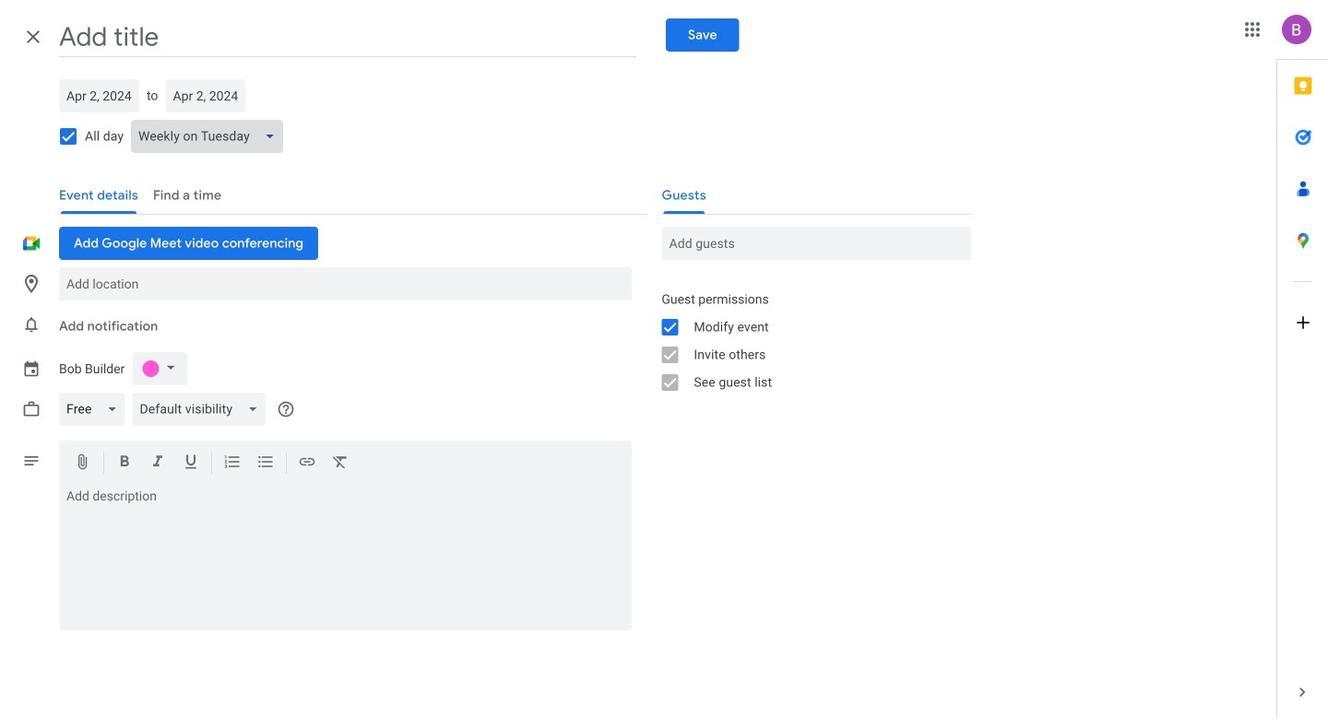 Task type: locate. For each thing, give the bounding box(es) containing it.
Start date text field
[[66, 79, 132, 113]]

tab list
[[1277, 60, 1328, 667]]

group
[[647, 286, 971, 397]]

None field
[[131, 114, 291, 159], [59, 387, 132, 432], [132, 387, 273, 432], [131, 114, 291, 159], [59, 387, 132, 432], [132, 387, 273, 432]]

numbered list image
[[223, 453, 242, 475]]

Description text field
[[59, 489, 632, 627]]

Guests text field
[[669, 227, 964, 260]]

italic image
[[148, 453, 167, 475]]

remove formatting image
[[331, 453, 350, 475]]

Add location text field
[[66, 267, 625, 301]]



Task type: vqa. For each thing, say whether or not it's contained in the screenshot.
Bold image
yes



Task type: describe. For each thing, give the bounding box(es) containing it.
formatting options toolbar
[[59, 441, 632, 486]]

bold image
[[115, 453, 134, 475]]

bulleted list image
[[256, 453, 275, 475]]

Title text field
[[59, 17, 636, 57]]

End date text field
[[173, 79, 238, 113]]

insert link image
[[298, 453, 316, 475]]

underline image
[[182, 453, 200, 475]]



